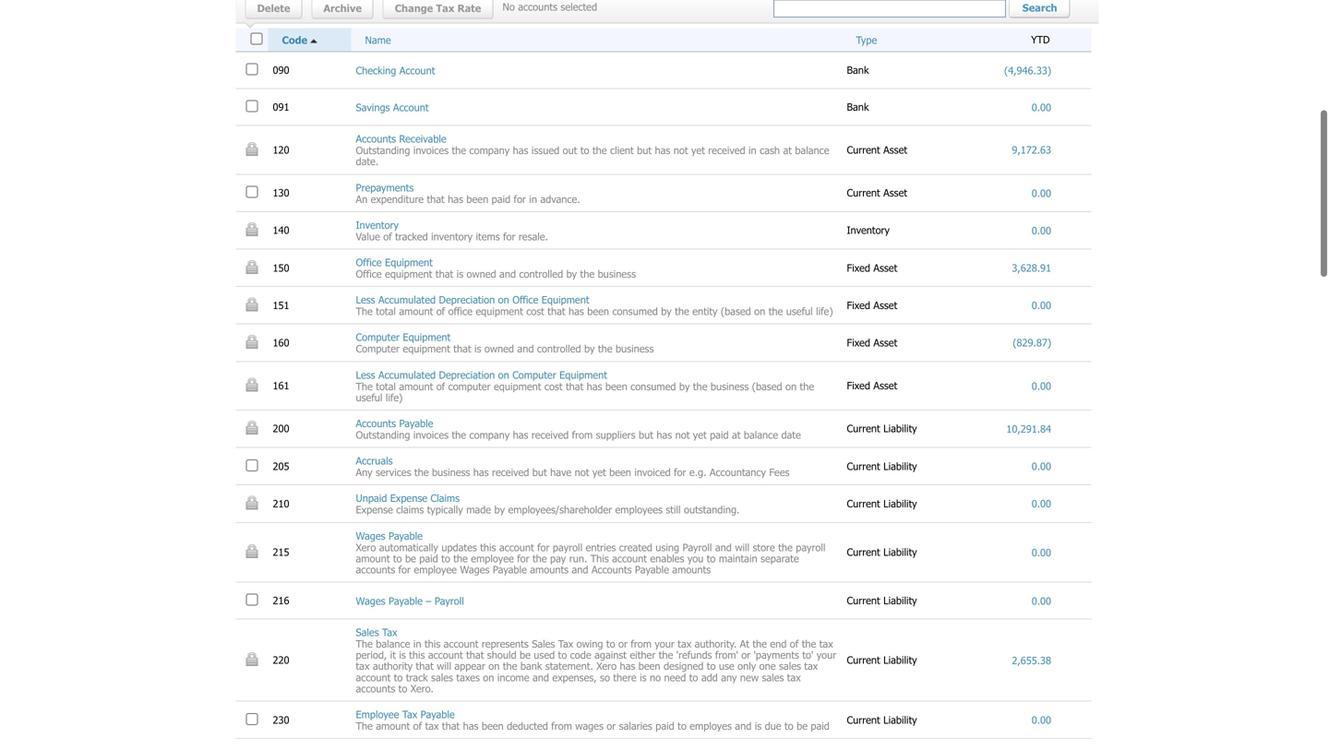 Task type: describe. For each thing, give the bounding box(es) containing it.
in inside sales tax the balance in this account represents sales tax owing to or from your tax authority. at the end of the tax period, it is this account that should be used to code against either the 'refunds from' or 'payments to' your tax authority that will appear on the bank statement. xero has been designed to use only one sales tax account to track sales taxes on income and expenses, so there is no need to add any new sales tax accounts to xero.
[[414, 638, 422, 651]]

0.00 link for inventory value of tracked inventory items for resale.
[[1032, 224, 1052, 237]]

been inside the less accumulated depreciation on computer equipment the total amount of computer equipment cost that has been consumed by the business (based on the useful life)
[[606, 380, 628, 393]]

code link
[[282, 34, 347, 48]]

items
[[476, 230, 500, 243]]

current liability for wages payable xero automatically updates this account for payroll entries created using payroll and will store the payroll amount to be paid to the employee for the pay run. this account enables you to maintain separate accounts for employee wages payable amounts and accounts payable amounts
[[847, 546, 921, 559]]

unpaid expense claims expense claims typically made by employees/shareholder employees still outstanding.
[[356, 492, 740, 516]]

paid right salaries
[[656, 720, 675, 733]]

1 horizontal spatial your
[[817, 649, 837, 662]]

sales tax link
[[356, 627, 398, 639]]

is left no at the left of page
[[640, 672, 647, 684]]

1 horizontal spatial or
[[619, 638, 628, 651]]

2,655.38 link
[[1012, 654, 1052, 667]]

130
[[273, 187, 293, 199]]

paid inside prepayments an expenditure that has been paid for in advance.
[[492, 193, 511, 205]]

0.00 for less accumulated depreciation on office equipment the total amount of office equipment cost that has been consumed by the entity (based on the useful life)
[[1032, 299, 1052, 312]]

accruals
[[356, 455, 393, 467]]

(based for business
[[752, 380, 783, 393]]

fixed asset for the total amount of computer equipment cost that has been consumed by the business (based on the useful life)
[[847, 380, 901, 392]]

1 vertical spatial payroll
[[435, 595, 464, 607]]

business inside office equipment office equipment that is owned and controlled by the business
[[598, 268, 636, 280]]

5 liability from the top
[[884, 595, 918, 607]]

wages payable xero automatically updates this account for payroll entries created using payroll and will store the payroll amount to be paid to the employee for the pay run. this account enables you to maintain separate accounts for employee wages payable amounts and accounts payable amounts
[[356, 530, 826, 576]]

in inside prepayments an expenditure that has been paid for in advance.
[[529, 193, 537, 205]]

accumulated for computer
[[379, 369, 436, 381]]

depreciation for computer
[[439, 369, 495, 381]]

payable inside accounts payable outstanding invoices the company has received from suppliers but has not yet paid at balance date
[[399, 417, 433, 430]]

to left add
[[690, 672, 698, 684]]

liability for accruals any services the business has received but have not yet been invoiced for e.g. accountancy fees
[[884, 460, 918, 473]]

to left use
[[707, 660, 716, 673]]

received inside accounts receivable outstanding invoices the company has issued out to the client but has not yet received in cash at balance date.
[[708, 144, 746, 157]]

checking
[[356, 64, 396, 77]]

'refunds
[[677, 649, 712, 662]]

to left the code
[[558, 649, 567, 662]]

accumulated for office
[[379, 294, 436, 306]]

by inside office equipment office equipment that is owned and controlled by the business
[[567, 268, 577, 280]]

the inside employee tax payable the amount of tax that has been deducted from wages or salaries paid to employes and is due to be paid
[[356, 720, 373, 733]]

0 vertical spatial accounts
[[518, 1, 558, 13]]

0.00 link for wages payable xero automatically updates this account for payroll entries created using payroll and will store the payroll amount to be paid to the employee for the pay run. this account enables you to maintain separate accounts for employee wages payable amounts and accounts payable amounts
[[1032, 547, 1052, 559]]

161
[[273, 380, 293, 392]]

on up date
[[786, 380, 797, 393]]

owing
[[577, 638, 603, 651]]

account down period,
[[356, 672, 391, 684]]

that inside office equipment office equipment that is owned and controlled by the business
[[436, 268, 454, 280]]

savings account
[[356, 101, 429, 113]]

maintain
[[719, 553, 758, 565]]

has inside less accumulated depreciation on office equipment the total amount of office equipment cost that has been consumed by the entity (based on the useful life)
[[569, 305, 584, 318]]

to inside accounts receivable outstanding invoices the company has issued out to the client but has not yet received in cash at balance date.
[[581, 144, 590, 157]]

useful for the total amount of office equipment cost that has been consumed by the entity (based on the useful life)
[[787, 305, 813, 318]]

search
[[1023, 2, 1058, 14]]

10,291.84
[[1007, 423, 1052, 435]]

for inside prepayments an expenditure that has been paid for in advance.
[[514, 193, 526, 205]]

has up invoiced
[[657, 429, 672, 441]]

accounts for outstanding invoices the company has issued out to the client but has not yet received in cash at balance date.
[[356, 133, 396, 145]]

wages payable – payroll link
[[356, 595, 464, 607]]

business inside accruals any services the business has received but have not yet been invoiced for e.g. accountancy fees
[[432, 466, 470, 479]]

the inside sales tax the balance in this account represents sales tax owing to or from your tax authority. at the end of the tax period, it is this account that should be used to code against either the 'refunds from' or 'payments to' your tax authority that will appear on the bank statement. xero has been designed to use only one sales tax account to track sales taxes on income and expenses, so there is no need to add any new sales tax accounts to xero.
[[356, 638, 373, 651]]

to right you
[[707, 553, 716, 565]]

cash
[[760, 144, 780, 157]]

tax inside employee tax payable the amount of tax that has been deducted from wages or salaries paid to employes and is due to be paid
[[425, 720, 439, 733]]

the right the receivable
[[452, 144, 466, 157]]

of inside 'inventory value of tracked inventory items for resale.'
[[383, 230, 392, 243]]

type link
[[856, 34, 877, 46]]

0.00 link for less accumulated depreciation on office equipment the total amount of office equipment cost that has been consumed by the entity (based on the useful life)
[[1032, 299, 1052, 312]]

from inside accounts payable outstanding invoices the company has received from suppliers but has not yet paid at balance date
[[572, 429, 593, 441]]

track
[[406, 672, 428, 684]]

will inside wages payable xero automatically updates this account for payroll entries created using payroll and will store the payroll amount to be paid to the employee for the pay run. this account enables you to maintain separate accounts for employee wages payable amounts and accounts payable amounts
[[735, 541, 750, 554]]

date
[[782, 429, 801, 441]]

ytd
[[1032, 33, 1050, 46]]

tax right 'payments
[[805, 660, 818, 673]]

total for less accumulated depreciation on office equipment
[[376, 305, 396, 318]]

been inside prepayments an expenditure that has been paid for in advance.
[[467, 193, 489, 205]]

has up accruals any services the business has received but have not yet been invoiced for e.g. accountancy fees
[[513, 429, 529, 441]]

asset for outstanding invoices the company has issued out to the client but has not yet received in cash at balance date.
[[884, 144, 908, 156]]

yet inside accruals any services the business has received but have not yet been invoiced for e.g. accountancy fees
[[593, 466, 606, 479]]

0.00 link for accruals any services the business has received but have not yet been invoiced for e.g. accountancy fees
[[1032, 460, 1052, 473]]

and left this
[[572, 564, 589, 576]]

cost for office
[[527, 305, 545, 318]]

tax left 'authority'
[[356, 660, 370, 673]]

employes
[[690, 720, 732, 733]]

amount inside less accumulated depreciation on office equipment the total amount of office equipment cost that has been consumed by the entity (based on the useful life)
[[399, 305, 433, 318]]

updates
[[442, 541, 477, 554]]

0.00 for employee tax payable the amount of tax that has been deducted from wages or salaries paid to employes and is due to be paid
[[1032, 714, 1052, 727]]

not inside accounts payable outstanding invoices the company has received from suppliers but has not yet paid at balance date
[[676, 429, 690, 441]]

0.00 for wages payable xero automatically updates this account for payroll entries created using payroll and will store the payroll amount to be paid to the employee for the pay run. this account enables you to maintain separate accounts for employee wages payable amounts and accounts payable amounts
[[1032, 547, 1052, 559]]

computer equipment computer equipment that is owned and controlled by the business
[[356, 331, 654, 355]]

the left bank
[[503, 660, 518, 673]]

0.00 link for unpaid expense claims expense claims typically made by employees/shareholder employees still outstanding.
[[1032, 498, 1052, 510]]

the right end
[[802, 638, 817, 651]]

(4,946.33)
[[1005, 64, 1052, 77]]

2 payroll from the left
[[796, 541, 826, 554]]

received inside accruals any services the business has received but have not yet been invoiced for e.g. accountancy fees
[[492, 466, 529, 479]]

151
[[273, 299, 293, 311]]

account left pay
[[499, 541, 534, 554]]

on right entity
[[755, 305, 766, 318]]

that up xero.
[[416, 660, 434, 673]]

by inside computer equipment computer equipment that is owned and controlled by the business
[[584, 343, 595, 355]]

invoices for accounts payable
[[414, 429, 449, 441]]

asset for computer equipment that is owned and controlled by the business
[[874, 337, 898, 349]]

computer inside the less accumulated depreciation on computer equipment the total amount of computer equipment cost that has been consumed by the business (based on the useful life)
[[513, 369, 556, 381]]

add
[[702, 672, 718, 684]]

period,
[[356, 649, 387, 662]]

tracked
[[395, 230, 428, 243]]

useful for the total amount of computer equipment cost that has been consumed by the business (based on the useful life)
[[356, 391, 383, 404]]

represents
[[482, 638, 529, 651]]

tax up statement.
[[558, 638, 574, 651]]

equipment inside computer equipment computer equipment that is owned and controlled by the business
[[403, 331, 451, 344]]

paid right due on the bottom of page
[[811, 720, 830, 733]]

3,628.91
[[1012, 262, 1052, 274]]

designed
[[664, 660, 704, 673]]

company for received
[[470, 429, 510, 441]]

xero inside sales tax the balance in this account represents sales tax owing to or from your tax authority. at the end of the tax period, it is this account that should be used to code against either the 'refunds from' or 'payments to' your tax authority that will appear on the bank statement. xero has been designed to use only one sales tax account to track sales taxes on income and expenses, so there is no need to add any new sales tax accounts to xero.
[[597, 660, 617, 673]]

0.00 for inventory value of tracked inventory items for resale.
[[1032, 224, 1052, 237]]

the right store
[[779, 541, 793, 554]]

1 vertical spatial wages
[[460, 564, 490, 576]]

by inside the less accumulated depreciation on computer equipment the total amount of computer equipment cost that has been consumed by the business (based on the useful life)
[[680, 380, 690, 393]]

sales down 'payments
[[762, 672, 784, 684]]

you cannot delete/archive accounts used by fixed assets. image
[[246, 298, 258, 311]]

equipment inside office equipment office equipment that is owned and controlled by the business
[[385, 256, 433, 269]]

yet inside accounts receivable outstanding invoices the company has issued out to the client but has not yet received in cash at balance date.
[[692, 144, 705, 157]]

has right client
[[655, 144, 671, 157]]

from inside employee tax payable the amount of tax that has been deducted from wages or salaries paid to employes and is due to be paid
[[551, 720, 572, 733]]

be inside sales tax the balance in this account represents sales tax owing to or from your tax authority. at the end of the tax period, it is this account that should be used to code against either the 'refunds from' or 'payments to' your tax authority that will appear on the bank statement. xero has been designed to use only one sales tax account to track sales taxes on income and expenses, so there is no need to add any new sales tax accounts to xero.
[[520, 649, 531, 662]]

you cannot delete/archive accounts used by fixed assets. image for 161
[[246, 378, 258, 392]]

either
[[630, 649, 656, 662]]

accounts inside wages payable xero automatically updates this account for payroll entries created using payroll and will store the payroll amount to be paid to the employee for the pay run. this account enables you to maintain separate accounts for employee wages payable amounts and accounts payable amounts
[[592, 564, 632, 576]]

have
[[550, 466, 572, 479]]

equipment inside less accumulated depreciation on office equipment the total amount of office equipment cost that has been consumed by the entity (based on the useful life)
[[542, 294, 590, 306]]

accounts for outstanding invoices the company has received from suppliers but has not yet paid at balance date
[[356, 417, 396, 430]]

total for less accumulated depreciation on computer equipment
[[376, 380, 396, 393]]

resale.
[[519, 230, 548, 243]]

for inside accruals any services the business has received but have not yet been invoiced for e.g. accountancy fees
[[674, 466, 687, 479]]

computer down 'office equipment' link
[[356, 331, 400, 344]]

0 horizontal spatial employee
[[414, 564, 457, 576]]

inventory for inventory
[[847, 224, 893, 237]]

of inside employee tax payable the amount of tax that has been deducted from wages or salaries paid to employes and is due to be paid
[[413, 720, 422, 733]]

160
[[273, 337, 293, 349]]

invoices for accounts receivable
[[414, 144, 449, 157]]

prepayments an expenditure that has been paid for in advance.
[[356, 181, 580, 205]]

205
[[273, 460, 293, 473]]

inventory link
[[356, 219, 399, 231]]

expense down services
[[390, 492, 428, 505]]

and right you
[[716, 541, 732, 554]]

asset for an expenditure that has been paid for in advance.
[[884, 187, 908, 199]]

the down entity
[[693, 380, 708, 393]]

amount inside wages payable xero automatically updates this account for payroll entries created using payroll and will store the payroll amount to be paid to the employee for the pay run. this account enables you to maintain separate accounts for employee wages payable amounts and accounts payable amounts
[[356, 553, 390, 565]]

tax up designed
[[678, 638, 692, 651]]

is right it
[[399, 649, 406, 662]]

computer
[[448, 380, 491, 393]]

from'
[[716, 649, 738, 662]]

fixed asset for office equipment that is owned and controlled by the business
[[847, 262, 901, 274]]

xero.
[[411, 683, 434, 695]]

savings
[[356, 101, 390, 113]]

1 horizontal spatial sales
[[532, 638, 555, 651]]

claims
[[431, 492, 460, 505]]

controlled for office equipment that is owned and controlled by the business
[[519, 268, 563, 280]]

but inside accounts payable outstanding invoices the company has received from suppliers but has not yet paid at balance date
[[639, 429, 654, 441]]

account up appear
[[444, 638, 479, 651]]

computer up accounts payable link
[[356, 343, 400, 355]]

business inside computer equipment computer equipment that is owned and controlled by the business
[[616, 343, 654, 355]]

equipment inside the less accumulated depreciation on computer equipment the total amount of computer equipment cost that has been consumed by the business (based on the useful life)
[[560, 369, 608, 381]]

liability for employee tax payable the amount of tax that has been deducted from wages or salaries paid to employes and is due to be paid
[[884, 714, 918, 726]]

end
[[770, 638, 787, 651]]

to left xero.
[[399, 683, 408, 695]]

use
[[719, 660, 735, 673]]

prepayments link
[[356, 181, 414, 194]]

fixed for computer equipment that is owned and controlled by the business
[[847, 337, 871, 349]]

current for accounts payable outstanding invoices the company has received from suppliers but has not yet paid at balance date
[[847, 423, 881, 435]]

to left track
[[394, 672, 403, 684]]

less for the total amount of computer equipment cost that has been consumed by the business (based on the useful life)
[[356, 369, 375, 381]]

has inside sales tax the balance in this account represents sales tax owing to or from your tax authority. at the end of the tax period, it is this account that should be used to code against either the 'refunds from' or 'payments to' your tax authority that will appear on the bank statement. xero has been designed to use only one sales tax account to track sales taxes on income and expenses, so there is no need to add any new sales tax accounts to xero.
[[620, 660, 636, 673]]

on right appear
[[489, 660, 500, 673]]

employees
[[615, 504, 663, 516]]

(based for entity
[[721, 305, 751, 318]]

3,628.91 link
[[1012, 262, 1052, 274]]

payable inside employee tax payable the amount of tax that has been deducted from wages or salaries paid to employes and is due to be paid
[[421, 709, 455, 721]]

and inside computer equipment computer equipment that is owned and controlled by the business
[[517, 343, 534, 355]]

accruals any services the business has received but have not yet been invoiced for e.g. accountancy fees
[[356, 455, 790, 479]]

090
[[273, 64, 293, 76]]

name link
[[365, 34, 391, 46]]

at inside accounts receivable outstanding invoices the company has issued out to the client but has not yet received in cash at balance date.
[[783, 144, 792, 157]]

the inside the less accumulated depreciation on computer equipment the total amount of computer equipment cost that has been consumed by the business (based on the useful life)
[[356, 380, 373, 393]]

liability for wages payable xero automatically updates this account for payroll entries created using payroll and will store the payroll amount to be paid to the employee for the pay run. this account enables you to maintain separate accounts for employee wages payable amounts and accounts payable amounts
[[884, 546, 918, 559]]

invoiced
[[635, 466, 671, 479]]

suppliers
[[596, 429, 636, 441]]

inventory
[[431, 230, 473, 243]]

paid inside accounts payable outstanding invoices the company has received from suppliers but has not yet paid at balance date
[[710, 429, 729, 441]]

accounts inside wages payable xero automatically updates this account for payroll entries created using payroll and will store the payroll amount to be paid to the employee for the pay run. this account enables you to maintain separate accounts for employee wages payable amounts and accounts payable amounts
[[356, 564, 395, 576]]

name
[[365, 34, 391, 46]]

of inside sales tax the balance in this account represents sales tax owing to or from your tax authority. at the end of the tax period, it is this account that should be used to code against either the 'refunds from' or 'payments to' your tax authority that will appear on the bank statement. xero has been designed to use only one sales tax account to track sales taxes on income and expenses, so there is no need to add any new sales tax accounts to xero.
[[790, 638, 799, 651]]

claims
[[396, 504, 424, 516]]

issued
[[532, 144, 560, 157]]

fees
[[770, 466, 790, 479]]

not inside accounts receivable outstanding invoices the company has issued out to the client but has not yet received in cash at balance date.
[[674, 144, 688, 157]]

expenses,
[[553, 672, 597, 684]]

owned for computer equipment
[[485, 343, 514, 355]]

has inside accruals any services the business has received but have not yet been invoiced for e.g. accountancy fees
[[473, 466, 489, 479]]

fixed for office equipment that is owned and controlled by the business
[[847, 262, 871, 274]]

type
[[856, 34, 877, 46]]

by inside unpaid expense claims expense claims typically made by employees/shareholder employees still outstanding.
[[494, 504, 505, 516]]

1 0.00 link from the top
[[1032, 101, 1052, 113]]

accounts receivable outstanding invoices the company has issued out to the client but has not yet received in cash at balance date.
[[356, 133, 830, 168]]

the down typically
[[454, 553, 468, 565]]

in inside accounts receivable outstanding invoices the company has issued out to the client but has not yet received in cash at balance date.
[[749, 144, 757, 157]]

1 0.00 from the top
[[1032, 101, 1052, 113]]

expense up 'wages payable' link on the bottom left of the page
[[356, 504, 393, 516]]

or inside employee tax payable the amount of tax that has been deducted from wages or salaries paid to employes and is due to be paid
[[607, 720, 616, 733]]

tax down 'payments
[[787, 672, 801, 684]]

sales tax the balance in this account represents sales tax owing to or from your tax authority. at the end of the tax period, it is this account that should be used to code against either the 'refunds from' or 'payments to' your tax authority that will appear on the bank statement. xero has been designed to use only one sales tax account to track sales taxes on income and expenses, so there is no need to add any new sales tax accounts to xero.
[[356, 627, 837, 695]]

life) for less accumulated depreciation on office equipment the total amount of office equipment cost that has been consumed by the entity (based on the useful life)
[[816, 305, 833, 318]]

has inside employee tax payable the amount of tax that has been deducted from wages or salaries paid to employes and is due to be paid
[[463, 720, 479, 733]]

you cannot delete/archive system accounts. image for 120
[[246, 142, 258, 156]]

has inside the less accumulated depreciation on computer equipment the total amount of computer equipment cost that has been consumed by the business (based on the useful life)
[[587, 380, 602, 393]]

the inside less accumulated depreciation on office equipment the total amount of office equipment cost that has been consumed by the entity (based on the useful life)
[[356, 305, 373, 318]]

office equipment office equipment that is owned and controlled by the business
[[356, 256, 636, 280]]

payable down claims
[[389, 530, 423, 542]]

that inside the less accumulated depreciation on computer equipment the total amount of computer equipment cost that has been consumed by the business (based on the useful life)
[[566, 380, 584, 393]]

office
[[448, 305, 473, 318]]

less for the total amount of office equipment cost that has been consumed by the entity (based on the useful life)
[[356, 294, 375, 306]]

business inside the less accumulated depreciation on computer equipment the total amount of computer equipment cost that has been consumed by the business (based on the useful life)
[[711, 380, 749, 393]]

inventory value of tracked inventory items for resale.
[[356, 219, 548, 243]]

9,172.63 link
[[1012, 144, 1052, 156]]

tax for the
[[382, 627, 398, 639]]

that inside computer equipment computer equipment that is owned and controlled by the business
[[454, 343, 471, 355]]

new
[[740, 672, 759, 684]]

the right entity
[[769, 305, 783, 318]]

there
[[613, 672, 637, 684]]

client
[[610, 144, 634, 157]]

to right owing
[[607, 638, 616, 651]]

prepayments
[[356, 181, 414, 194]]

0.00 for accruals any services the business has received but have not yet been invoiced for e.g. accountancy fees
[[1032, 460, 1052, 473]]

store
[[753, 541, 775, 554]]

less accumulated depreciation on office equipment the total amount of office equipment cost that has been consumed by the entity (based on the useful life)
[[356, 294, 833, 318]]

0.00 for prepayments an expenditure that has been paid for in advance.
[[1032, 187, 1052, 199]]

date.
[[356, 155, 379, 168]]

you cannot delete/archive accounts used by a tracked inventory item. image
[[246, 223, 258, 237]]

expenditure
[[371, 193, 424, 205]]

no
[[503, 1, 515, 13]]

the up date
[[800, 380, 815, 393]]

to'
[[803, 649, 814, 662]]

tax right to'
[[820, 638, 834, 651]]

automatically
[[379, 541, 439, 554]]



Task type: locate. For each thing, give the bounding box(es) containing it.
8 0.00 from the top
[[1032, 547, 1052, 559]]

office inside less accumulated depreciation on office equipment the total amount of office equipment cost that has been consumed by the entity (based on the useful life)
[[513, 294, 539, 306]]

–
[[426, 595, 432, 607]]

sales left to'
[[779, 660, 801, 673]]

bank for 0.00
[[847, 101, 872, 113]]

1 fixed from the top
[[847, 262, 871, 274]]

2 outstanding from the top
[[356, 429, 410, 441]]

4 current from the top
[[847, 460, 881, 473]]

1 horizontal spatial balance
[[744, 429, 778, 441]]

7 0.00 from the top
[[1032, 498, 1052, 510]]

1 vertical spatial less
[[356, 369, 375, 381]]

3 you cannot delete/archive accounts used by fixed assets. image from the top
[[246, 378, 258, 392]]

2 vertical spatial received
[[492, 466, 529, 479]]

1 you cannot delete/archive system accounts. image from the top
[[246, 142, 258, 156]]

owned for office equipment
[[467, 268, 496, 280]]

0 vertical spatial balance
[[795, 144, 830, 157]]

need
[[664, 672, 686, 684]]

and inside office equipment office equipment that is owned and controlled by the business
[[500, 268, 516, 280]]

1 vertical spatial from
[[631, 638, 652, 651]]

inventory for inventory value of tracked inventory items for resale.
[[356, 219, 399, 231]]

be down 'wages payable' link on the bottom left of the page
[[405, 553, 416, 565]]

and inside sales tax the balance in this account represents sales tax owing to or from your tax authority. at the end of the tax period, it is this account that should be used to code against either the 'refunds from' or 'payments to' your tax authority that will appear on the bank statement. xero has been designed to use only one sales tax account to track sales taxes on income and expenses, so there is no need to add any new sales tax accounts to xero.
[[533, 672, 549, 684]]

0 vertical spatial from
[[572, 429, 593, 441]]

5 0.00 from the top
[[1032, 380, 1052, 392]]

1 horizontal spatial employee
[[471, 553, 514, 565]]

2 vertical spatial in
[[414, 638, 422, 651]]

1 vertical spatial xero
[[597, 660, 617, 673]]

1 vertical spatial invoices
[[414, 429, 449, 441]]

fixed for the total amount of computer equipment cost that has been consumed by the business (based on the useful life)
[[847, 380, 871, 392]]

accounts payable link
[[356, 417, 433, 430]]

run.
[[569, 553, 588, 565]]

9 0.00 link from the top
[[1032, 595, 1052, 607]]

income
[[498, 672, 530, 684]]

advance.
[[541, 193, 580, 205]]

useful inside the less accumulated depreciation on computer equipment the total amount of computer equipment cost that has been consumed by the business (based on the useful life)
[[356, 391, 383, 404]]

or left either
[[619, 638, 628, 651]]

1 you cannot delete/archive accounts used by fixed assets. image from the top
[[246, 260, 258, 274]]

1 horizontal spatial amounts
[[673, 564, 711, 576]]

0 vertical spatial you cannot delete/archive system accounts. image
[[246, 545, 258, 559]]

asset for office equipment that is owned and controlled by the business
[[874, 262, 898, 274]]

liability for accounts payable outstanding invoices the company has received from suppliers but has not yet paid at balance date
[[884, 423, 918, 435]]

payable left –
[[389, 595, 423, 607]]

entries
[[586, 541, 616, 554]]

2 vertical spatial accounts
[[592, 564, 632, 576]]

equipment inside less accumulated depreciation on office equipment the total amount of office equipment cost that has been consumed by the entity (based on the useful life)
[[476, 305, 523, 318]]

0 vertical spatial invoices
[[414, 144, 449, 157]]

made
[[466, 504, 491, 516]]

controlled for computer equipment that is owned and controlled by the business
[[537, 343, 581, 355]]

1 current from the top
[[847, 144, 881, 156]]

2 vertical spatial not
[[575, 466, 589, 479]]

amount up computer equipment link
[[399, 305, 433, 318]]

is inside computer equipment computer equipment that is owned and controlled by the business
[[475, 343, 481, 355]]

1 liability from the top
[[884, 423, 918, 435]]

0 vertical spatial wages
[[356, 530, 386, 542]]

wages payable – payroll
[[356, 595, 464, 607]]

been up the less accumulated depreciation on computer equipment the total amount of computer equipment cost that has been consumed by the business (based on the useful life)
[[587, 305, 609, 318]]

1 horizontal spatial in
[[529, 193, 537, 205]]

payroll right using
[[683, 541, 712, 554]]

1 horizontal spatial will
[[735, 541, 750, 554]]

been right there on the bottom left of the page
[[639, 660, 661, 673]]

current for wages payable xero automatically updates this account for payroll entries created using payroll and will store the payroll amount to be paid to the employee for the pay run. this account enables you to maintain separate accounts for employee wages payable amounts and accounts payable amounts
[[847, 546, 881, 559]]

accountancy
[[710, 466, 766, 479]]

be inside wages payable xero automatically updates this account for payroll entries created using payroll and will store the payroll amount to be paid to the employee for the pay run. this account enables you to maintain separate accounts for employee wages payable amounts and accounts payable amounts
[[405, 553, 416, 565]]

accounts up 'date.'
[[356, 133, 396, 145]]

3 fixed from the top
[[847, 337, 871, 349]]

1 vertical spatial you cannot delete/archive accounts used by fixed assets. image
[[246, 335, 258, 349]]

0 horizontal spatial balance
[[376, 638, 410, 651]]

but inside accruals any services the business has received but have not yet been invoiced for e.g. accountancy fees
[[533, 466, 547, 479]]

this for updates
[[480, 541, 496, 554]]

deducted
[[507, 720, 548, 733]]

current liability for accruals any services the business has received but have not yet been invoiced for e.g. accountancy fees
[[847, 460, 921, 473]]

less inside the less accumulated depreciation on computer equipment the total amount of computer equipment cost that has been consumed by the business (based on the useful life)
[[356, 369, 375, 381]]

2 accumulated from the top
[[379, 369, 436, 381]]

invoices inside accounts receivable outstanding invoices the company has issued out to the client but has not yet received in cash at balance date.
[[414, 144, 449, 157]]

amount inside employee tax payable the amount of tax that has been deducted from wages or salaries paid to employes and is due to be paid
[[376, 720, 410, 733]]

1 vertical spatial balance
[[744, 429, 778, 441]]

delete link
[[245, 0, 302, 19]]

2 vertical spatial wages
[[356, 595, 386, 607]]

the inside computer equipment computer equipment that is owned and controlled by the business
[[598, 343, 613, 355]]

depreciation down office equipment office equipment that is owned and controlled by the business
[[439, 294, 495, 306]]

e.g.
[[690, 466, 707, 479]]

215
[[273, 546, 293, 559]]

150
[[273, 262, 293, 274]]

not up e.g.
[[676, 429, 690, 441]]

is left due on the bottom of page
[[755, 720, 762, 733]]

0 horizontal spatial payroll
[[553, 541, 583, 554]]

pay
[[550, 553, 566, 565]]

at right cash
[[783, 144, 792, 157]]

1 vertical spatial accounts
[[356, 417, 396, 430]]

1 total from the top
[[376, 305, 396, 318]]

less accumulated depreciation on computer equipment the total amount of computer equipment cost that has been consumed by the business (based on the useful life)
[[356, 369, 815, 404]]

0 vertical spatial at
[[783, 144, 792, 157]]

that
[[427, 193, 445, 205], [436, 268, 454, 280], [548, 305, 566, 318], [454, 343, 471, 355], [566, 380, 584, 393], [466, 649, 484, 662], [416, 660, 434, 673], [442, 720, 460, 733]]

1 bank from the top
[[847, 64, 872, 76]]

no accounts selected
[[503, 1, 597, 13]]

fixed asset
[[847, 262, 901, 274], [847, 299, 901, 311], [847, 337, 901, 349], [847, 380, 901, 392]]

0 horizontal spatial life)
[[386, 391, 403, 404]]

company inside accounts receivable outstanding invoices the company has issued out to the client but has not yet received in cash at balance date.
[[470, 144, 510, 157]]

tax for payable
[[402, 709, 418, 721]]

will left appear
[[437, 660, 452, 673]]

you cannot delete/archive system accounts. image
[[246, 545, 258, 559], [246, 653, 258, 667]]

search button
[[1009, 0, 1072, 20]]

less accumulated depreciation on computer equipment link
[[356, 369, 608, 381]]

that inside prepayments an expenditure that has been paid for in advance.
[[427, 193, 445, 205]]

company inside accounts payable outstanding invoices the company has received from suppliers but has not yet paid at balance date
[[470, 429, 510, 441]]

you
[[688, 553, 704, 565]]

4 fixed asset from the top
[[847, 380, 901, 392]]

receivable
[[399, 133, 447, 145]]

paid inside wages payable xero automatically updates this account for payroll entries created using payroll and will store the payroll amount to be paid to the employee for the pay run. this account enables you to maintain separate accounts for employee wages payable amounts and accounts payable amounts
[[419, 553, 438, 565]]

unpaid expense claims link
[[356, 492, 460, 505]]

on down computer equipment computer equipment that is owned and controlled by the business
[[498, 369, 509, 381]]

7 liability from the top
[[884, 714, 918, 726]]

1 vertical spatial not
[[676, 429, 690, 441]]

the left client
[[593, 144, 607, 157]]

of inside the less accumulated depreciation on computer equipment the total amount of computer equipment cost that has been consumed by the business (based on the useful life)
[[436, 380, 445, 393]]

or right the wages at the bottom of the page
[[607, 720, 616, 733]]

total
[[376, 305, 396, 318], [376, 380, 396, 393]]

payable left pay
[[493, 564, 527, 576]]

current asset for 0.00
[[847, 187, 911, 199]]

employee up –
[[414, 564, 457, 576]]

3 the from the top
[[356, 638, 373, 651]]

1 vertical spatial be
[[520, 649, 531, 662]]

2 0.00 from the top
[[1032, 187, 1052, 199]]

your right to'
[[817, 649, 837, 662]]

2 vertical spatial you cannot delete/archive system accounts. image
[[246, 496, 258, 510]]

current liability for sales tax the balance in this account represents sales tax owing to or from your tax authority. at the end of the tax period, it is this account that should be used to code against either the 'refunds from' or 'payments to' your tax authority that will appear on the bank statement. xero has been designed to use only one sales tax account to track sales taxes on income and expenses, so there is no need to add any new sales tax accounts to xero.
[[847, 654, 921, 667]]

of inside less accumulated depreciation on office equipment the total amount of office equipment cost that has been consumed by the entity (based on the useful life)
[[436, 305, 445, 318]]

0.00 link for prepayments an expenditure that has been paid for in advance.
[[1032, 187, 1052, 199]]

(based up date
[[752, 380, 783, 393]]

2 amounts from the left
[[673, 564, 711, 576]]

6 0.00 link from the top
[[1032, 460, 1052, 473]]

0 vertical spatial bank
[[847, 64, 872, 76]]

1 horizontal spatial xero
[[597, 660, 617, 673]]

statement.
[[546, 660, 594, 673]]

0 vertical spatial life)
[[816, 305, 833, 318]]

0 vertical spatial xero
[[356, 541, 376, 554]]

yet left cash
[[692, 144, 705, 157]]

0 vertical spatial company
[[470, 144, 510, 157]]

0 vertical spatial current asset
[[847, 144, 911, 156]]

of
[[383, 230, 392, 243], [436, 305, 445, 318], [436, 380, 445, 393], [790, 638, 799, 651], [413, 720, 422, 733]]

2 horizontal spatial received
[[708, 144, 746, 157]]

2 vertical spatial you cannot delete/archive accounts used by fixed assets. image
[[246, 378, 258, 392]]

fixed
[[847, 262, 871, 274], [847, 299, 871, 311], [847, 337, 871, 349], [847, 380, 871, 392]]

be inside employee tax payable the amount of tax that has been deducted from wages or salaries paid to employes and is due to be paid
[[797, 720, 808, 733]]

1 current liability from the top
[[847, 423, 921, 435]]

been up items
[[467, 193, 489, 205]]

received inside accounts payable outstanding invoices the company has received from suppliers but has not yet paid at balance date
[[532, 429, 569, 441]]

the right either
[[659, 649, 673, 662]]

from inside sales tax the balance in this account represents sales tax owing to or from your tax authority. at the end of the tax period, it is this account that should be used to code against either the 'refunds from' or 'payments to' your tax authority that will appear on the bank statement. xero has been designed to use only one sales tax account to track sales taxes on income and expenses, so there is no need to add any new sales tax accounts to xero.
[[631, 638, 652, 651]]

2 vertical spatial accounts
[[356, 683, 395, 695]]

to right due on the bottom of page
[[785, 720, 794, 733]]

210
[[273, 498, 293, 510]]

1 company from the top
[[470, 144, 510, 157]]

been inside sales tax the balance in this account represents sales tax owing to or from your tax authority. at the end of the tax period, it is this account that should be used to code against either the 'refunds from' or 'payments to' your tax authority that will appear on the bank statement. xero has been designed to use only one sales tax account to track sales taxes on income and expenses, so there is no need to add any new sales tax accounts to xero.
[[639, 660, 661, 673]]

2 fixed asset from the top
[[847, 299, 901, 311]]

employee
[[356, 709, 399, 721]]

1 vertical spatial yet
[[693, 429, 707, 441]]

current for accruals any services the business has received but have not yet been invoiced for e.g. accountancy fees
[[847, 460, 881, 473]]

savings account link
[[356, 101, 429, 113]]

but left have
[[533, 466, 547, 479]]

employee tax payable the amount of tax that has been deducted from wages or salaries paid to employes and is due to be paid
[[356, 709, 830, 733]]

will inside sales tax the balance in this account represents sales tax owing to or from your tax authority. at the end of the tax period, it is this account that should be used to code against either the 'refunds from' or 'payments to' your tax authority that will appear on the bank statement. xero has been designed to use only one sales tax account to track sales taxes on income and expenses, so there is no need to add any new sales tax accounts to xero.
[[437, 660, 452, 673]]

asset for the total amount of computer equipment cost that has been consumed by the business (based on the useful life)
[[874, 380, 898, 392]]

computer down computer equipment computer equipment that is owned and controlled by the business
[[513, 369, 556, 381]]

less down 'office equipment' link
[[356, 294, 375, 306]]

equipment down tracked
[[385, 268, 433, 280]]

0 vertical spatial total
[[376, 305, 396, 318]]

liability for unpaid expense claims expense claims typically made by employees/shareholder employees still outstanding.
[[884, 498, 918, 510]]

equipment down tracked
[[385, 256, 433, 269]]

6 current from the top
[[847, 546, 881, 559]]

consumed for less accumulated depreciation on computer equipment
[[631, 380, 676, 393]]

to right automatically
[[442, 553, 450, 565]]

0 horizontal spatial amounts
[[530, 564, 569, 576]]

accounts inside accounts payable outstanding invoices the company has received from suppliers but has not yet paid at balance date
[[356, 417, 396, 430]]

fixed for the total amount of office equipment cost that has been consumed by the entity (based on the useful life)
[[847, 299, 871, 311]]

balance inside accounts payable outstanding invoices the company has received from suppliers but has not yet paid at balance date
[[744, 429, 778, 441]]

cost inside the less accumulated depreciation on computer equipment the total amount of computer equipment cost that has been consumed by the business (based on the useful life)
[[545, 380, 563, 393]]

account right this
[[612, 553, 647, 565]]

6 liability from the top
[[884, 654, 918, 667]]

to left employes
[[678, 720, 687, 733]]

0 horizontal spatial xero
[[356, 541, 376, 554]]

1 vertical spatial life)
[[386, 391, 403, 404]]

accounts up accruals 'link'
[[356, 417, 396, 430]]

sales up period,
[[356, 627, 379, 639]]

you cannot delete/archive accounts used by fixed assets. image for 160
[[246, 335, 258, 349]]

that up accounts payable outstanding invoices the company has received from suppliers but has not yet paid at balance date
[[566, 380, 584, 393]]

depreciation for office
[[439, 294, 495, 306]]

total up accounts payable link
[[376, 380, 396, 393]]

at
[[740, 638, 750, 651]]

2 current asset from the top
[[847, 187, 911, 199]]

on down office equipment office equipment that is owned and controlled by the business
[[498, 294, 509, 306]]

consumed for less accumulated depreciation on office equipment
[[613, 305, 658, 318]]

consumed inside the less accumulated depreciation on computer equipment the total amount of computer equipment cost that has been consumed by the business (based on the useful life)
[[631, 380, 676, 393]]

1 horizontal spatial life)
[[816, 305, 833, 318]]

1 vertical spatial current asset
[[847, 187, 911, 199]]

current liability for accounts payable outstanding invoices the company has received from suppliers but has not yet paid at balance date
[[847, 423, 921, 435]]

1 vertical spatial you cannot delete/archive system accounts. image
[[246, 421, 258, 435]]

current asset for 9,172.63
[[847, 144, 911, 156]]

received
[[708, 144, 746, 157], [532, 429, 569, 441], [492, 466, 529, 479]]

that up 'taxes'
[[466, 649, 484, 662]]

tax inside employee tax payable the amount of tax that has been deducted from wages or salaries paid to employes and is due to be paid
[[402, 709, 418, 721]]

invoices
[[414, 144, 449, 157], [414, 429, 449, 441]]

1 less from the top
[[356, 294, 375, 306]]

accumulated inside less accumulated depreciation on office equipment the total amount of office equipment cost that has been consumed by the entity (based on the useful life)
[[379, 294, 436, 306]]

2 liability from the top
[[884, 460, 918, 473]]

1 outstanding from the top
[[356, 144, 410, 157]]

not
[[674, 144, 688, 157], [676, 429, 690, 441], [575, 466, 589, 479]]

asset for the total amount of office equipment cost that has been consumed by the entity (based on the useful life)
[[874, 299, 898, 311]]

1 vertical spatial but
[[639, 429, 654, 441]]

cost up accounts payable outstanding invoices the company has received from suppliers but has not yet paid at balance date
[[545, 380, 563, 393]]

accumulated up computer equipment link
[[379, 294, 436, 306]]

current for accounts receivable outstanding invoices the company has issued out to the client but has not yet received in cash at balance date.
[[847, 144, 881, 156]]

outstanding up accruals
[[356, 429, 410, 441]]

0 horizontal spatial will
[[437, 660, 452, 673]]

5 current from the top
[[847, 498, 881, 510]]

220
[[273, 654, 293, 667]]

account for checking account
[[400, 64, 435, 77]]

life) for less accumulated depreciation on computer equipment the total amount of computer equipment cost that has been consumed by the business (based on the useful life)
[[386, 391, 403, 404]]

outstanding for receivable
[[356, 144, 410, 157]]

you cannot delete/archive system accounts. image for 220
[[246, 653, 258, 667]]

9 current from the top
[[847, 714, 881, 726]]

2 total from the top
[[376, 380, 396, 393]]

selected
[[561, 1, 597, 13]]

3 current liability from the top
[[847, 498, 921, 510]]

current
[[847, 144, 881, 156], [847, 187, 881, 199], [847, 423, 881, 435], [847, 460, 881, 473], [847, 498, 881, 510], [847, 546, 881, 559], [847, 595, 881, 607], [847, 654, 881, 667], [847, 714, 881, 726]]

2 less from the top
[[356, 369, 375, 381]]

of left computer
[[436, 380, 445, 393]]

still
[[666, 504, 681, 516]]

current liability for employee tax payable the amount of tax that has been deducted from wages or salaries paid to employes and is due to be paid
[[847, 714, 921, 726]]

consumed
[[613, 305, 658, 318], [631, 380, 676, 393]]

2 vertical spatial balance
[[376, 638, 410, 651]]

0 vertical spatial less
[[356, 294, 375, 306]]

controlled
[[519, 268, 563, 280], [537, 343, 581, 355]]

1 the from the top
[[356, 305, 373, 318]]

to down 'wages payable' link on the bottom left of the page
[[393, 553, 402, 565]]

1 vertical spatial at
[[732, 429, 741, 441]]

0 vertical spatial (based
[[721, 305, 751, 318]]

120
[[273, 144, 293, 156]]

0 vertical spatial be
[[405, 553, 416, 565]]

liability for sales tax the balance in this account represents sales tax owing to or from your tax authority. at the end of the tax period, it is this account that should be used to code against either the 'refunds from' or 'payments to' your tax authority that will appear on the bank statement. xero has been designed to use only one sales tax account to track sales taxes on income and expenses, so there is no need to add any new sales tax accounts to xero.
[[884, 654, 918, 667]]

0 vertical spatial yet
[[692, 144, 705, 157]]

the
[[356, 305, 373, 318], [356, 380, 373, 393], [356, 638, 373, 651], [356, 720, 373, 733]]

0.00 link for less accumulated depreciation on computer equipment the total amount of computer equipment cost that has been consumed by the business (based on the useful life)
[[1032, 380, 1052, 392]]

will left store
[[735, 541, 750, 554]]

invoices inside accounts payable outstanding invoices the company has received from suppliers but has not yet paid at balance date
[[414, 429, 449, 441]]

tax
[[678, 638, 692, 651], [820, 638, 834, 651], [356, 660, 370, 673], [805, 660, 818, 673], [787, 672, 801, 684], [425, 720, 439, 733]]

1 horizontal spatial inventory
[[847, 224, 893, 237]]

authority.
[[695, 638, 737, 651]]

company for issued
[[470, 144, 510, 157]]

be right due on the bottom of page
[[797, 720, 808, 733]]

1 you cannot delete/archive system accounts. image from the top
[[246, 545, 258, 559]]

tax down xero.
[[425, 720, 439, 733]]

1 vertical spatial received
[[532, 429, 569, 441]]

you cannot delete/archive system accounts. image left 215 on the bottom of page
[[246, 545, 258, 559]]

equipment inside the less accumulated depreciation on computer equipment the total amount of computer equipment cost that has been consumed by the business (based on the useful life)
[[494, 380, 542, 393]]

current for prepayments an expenditure that has been paid for in advance.
[[847, 187, 881, 199]]

10 0.00 link from the top
[[1032, 714, 1052, 727]]

sales
[[356, 627, 379, 639], [532, 638, 555, 651]]

depreciation inside less accumulated depreciation on office equipment the total amount of office equipment cost that has been consumed by the entity (based on the useful life)
[[439, 294, 495, 306]]

that inside less accumulated depreciation on office equipment the total amount of office equipment cost that has been consumed by the entity (based on the useful life)
[[548, 305, 566, 318]]

taxes
[[457, 672, 480, 684]]

accounts inside sales tax the balance in this account represents sales tax owing to or from your tax authority. at the end of the tax period, it is this account that should be used to code against either the 'refunds from' or 'payments to' your tax authority that will appear on the bank statement. xero has been designed to use only one sales tax account to track sales taxes on income and expenses, so there is no need to add any new sales tax accounts to xero.
[[356, 683, 395, 695]]

1 amounts from the left
[[530, 564, 569, 576]]

5 0.00 link from the top
[[1032, 380, 1052, 392]]

depreciation down computer equipment computer equipment that is owned and controlled by the business
[[439, 369, 495, 381]]

8 current from the top
[[847, 654, 881, 667]]

xero inside wages payable xero automatically updates this account for payroll entries created using payroll and will store the payroll amount to be paid to the employee for the pay run. this account enables you to maintain separate accounts for employee wages payable amounts and accounts payable amounts
[[356, 541, 376, 554]]

accounts inside accounts receivable outstanding invoices the company has issued out to the client but has not yet received in cash at balance date.
[[356, 133, 396, 145]]

computer equipment link
[[356, 331, 451, 344]]

change
[[395, 2, 433, 14]]

the left entity
[[675, 305, 690, 318]]

owned inside computer equipment computer equipment that is owned and controlled by the business
[[485, 343, 514, 355]]

2 fixed from the top
[[847, 299, 871, 311]]

less
[[356, 294, 375, 306], [356, 369, 375, 381]]

2 0.00 link from the top
[[1032, 187, 1052, 199]]

2 horizontal spatial be
[[797, 720, 808, 733]]

tax inside "link"
[[436, 2, 455, 14]]

payroll right store
[[796, 541, 826, 554]]

change tax rate
[[395, 2, 481, 14]]

0 vertical spatial account
[[400, 64, 435, 77]]

current for unpaid expense claims expense claims typically made by employees/shareholder employees still outstanding.
[[847, 498, 881, 510]]

the up less accumulated depreciation on office equipment the total amount of office equipment cost that has been consumed by the entity (based on the useful life)
[[580, 268, 595, 280]]

bank
[[847, 64, 872, 76], [847, 101, 872, 113]]

9 0.00 from the top
[[1032, 595, 1052, 607]]

2 depreciation from the top
[[439, 369, 495, 381]]

amount inside the less accumulated depreciation on computer equipment the total amount of computer equipment cost that has been consumed by the business (based on the useful life)
[[399, 380, 433, 393]]

2 horizontal spatial balance
[[795, 144, 830, 157]]

enables
[[650, 553, 685, 565]]

0 horizontal spatial payroll
[[435, 595, 464, 607]]

7 0.00 link from the top
[[1032, 498, 1052, 510]]

outstanding for payable
[[356, 429, 410, 441]]

tax down xero.
[[402, 709, 418, 721]]

accruals link
[[356, 455, 393, 467]]

6 current liability from the top
[[847, 654, 921, 667]]

1 horizontal spatial useful
[[787, 305, 813, 318]]

not right client
[[674, 144, 688, 157]]

5 current liability from the top
[[847, 595, 921, 607]]

from up accruals any services the business has received but have not yet been invoiced for e.g. accountancy fees
[[572, 429, 593, 441]]

1 vertical spatial depreciation
[[439, 369, 495, 381]]

it
[[390, 649, 396, 662]]

fixed asset for computer equipment that is owned and controlled by the business
[[847, 337, 901, 349]]

0 vertical spatial outstanding
[[356, 144, 410, 157]]

2 invoices from the top
[[414, 429, 449, 441]]

not inside accruals any services the business has received but have not yet been invoiced for e.g. accountancy fees
[[575, 466, 589, 479]]

the inside accounts payable outstanding invoices the company has received from suppliers but has not yet paid at balance date
[[452, 429, 466, 441]]

code
[[282, 34, 308, 46]]

and inside employee tax payable the amount of tax that has been deducted from wages or salaries paid to employes and is due to be paid
[[735, 720, 752, 733]]

been inside accruals any services the business has received but have not yet been invoiced for e.g. accountancy fees
[[610, 466, 632, 479]]

2 current liability from the top
[[847, 460, 921, 473]]

1 vertical spatial accumulated
[[379, 369, 436, 381]]

balance inside accounts receivable outstanding invoices the company has issued out to the client but has not yet received in cash at balance date.
[[795, 144, 830, 157]]

or
[[619, 638, 628, 651], [742, 649, 751, 662], [607, 720, 616, 733]]

0 horizontal spatial or
[[607, 720, 616, 733]]

value
[[356, 230, 380, 243]]

3 fixed asset from the top
[[847, 337, 901, 349]]

you cannot delete/archive system accounts. image left 200
[[246, 421, 258, 435]]

wages for automatically
[[356, 530, 386, 542]]

account up 'taxes'
[[428, 649, 463, 662]]

1 current asset from the top
[[847, 144, 911, 156]]

4 current liability from the top
[[847, 546, 921, 559]]

this for in
[[425, 638, 441, 651]]

balance inside sales tax the balance in this account represents sales tax owing to or from your tax authority. at the end of the tax period, it is this account that should be used to code against either the 'refunds from' or 'payments to' your tax authority that will appear on the bank statement. xero has been designed to use only one sales tax account to track sales taxes on income and expenses, so there is no need to add any new sales tax accounts to xero.
[[376, 638, 410, 651]]

3 current from the top
[[847, 423, 881, 435]]

salaries
[[619, 720, 653, 733]]

3 liability from the top
[[884, 498, 918, 510]]

for
[[514, 193, 526, 205], [503, 230, 516, 243], [674, 466, 687, 479], [538, 541, 550, 554], [517, 553, 530, 565], [399, 564, 411, 576]]

0.00 link for employee tax payable the amount of tax that has been deducted from wages or salaries paid to employes and is due to be paid
[[1032, 714, 1052, 727]]

2 you cannot delete/archive accounts used by fixed assets. image from the top
[[246, 335, 258, 349]]

2 you cannot delete/archive system accounts. image from the top
[[246, 653, 258, 667]]

at inside accounts payable outstanding invoices the company has received from suppliers but has not yet paid at balance date
[[732, 429, 741, 441]]

total up computer equipment link
[[376, 305, 396, 318]]

accounts down 'wages payable' link on the bottom left of the page
[[356, 564, 395, 576]]

created
[[619, 541, 653, 554]]

0 horizontal spatial sales
[[356, 627, 379, 639]]

has inside prepayments an expenditure that has been paid for in advance.
[[448, 193, 464, 205]]

you cannot delete/archive system accounts. image
[[246, 142, 258, 156], [246, 421, 258, 435], [246, 496, 258, 510]]

checking account
[[356, 64, 435, 77]]

6 0.00 from the top
[[1032, 460, 1052, 473]]

0 vertical spatial will
[[735, 541, 750, 554]]

2 the from the top
[[356, 380, 373, 393]]

2 horizontal spatial in
[[749, 144, 757, 157]]

4 fixed from the top
[[847, 380, 871, 392]]

1 vertical spatial total
[[376, 380, 396, 393]]

3 0.00 from the top
[[1032, 224, 1052, 237]]

0 horizontal spatial useful
[[356, 391, 383, 404]]

1 vertical spatial in
[[529, 193, 537, 205]]

office equipment link
[[356, 256, 433, 269]]

1 vertical spatial cost
[[545, 380, 563, 393]]

in left advance.
[[529, 193, 537, 205]]

None checkbox
[[246, 63, 258, 75], [246, 186, 258, 198], [246, 460, 258, 472], [246, 594, 258, 606], [246, 714, 258, 726], [246, 63, 258, 75], [246, 186, 258, 198], [246, 460, 258, 472], [246, 594, 258, 606], [246, 714, 258, 726]]

1 depreciation from the top
[[439, 294, 495, 306]]

outstanding up prepayments
[[356, 144, 410, 157]]

1 invoices from the top
[[414, 144, 449, 157]]

company
[[470, 144, 510, 157], [470, 429, 510, 441]]

8 0.00 link from the top
[[1032, 547, 1052, 559]]

payable down using
[[635, 564, 669, 576]]

sales right track
[[431, 672, 453, 684]]

been inside employee tax payable the amount of tax that has been deducted from wages or salaries paid to employes and is due to be paid
[[482, 720, 504, 733]]

but inside accounts receivable outstanding invoices the company has issued out to the client but has not yet received in cash at balance date.
[[637, 144, 652, 157]]

0 vertical spatial accumulated
[[379, 294, 436, 306]]

bank
[[521, 660, 542, 673]]

1 vertical spatial controlled
[[537, 343, 581, 355]]

2 bank from the top
[[847, 101, 872, 113]]

(based inside the less accumulated depreciation on computer equipment the total amount of computer equipment cost that has been consumed by the business (based on the useful life)
[[752, 380, 783, 393]]

cost up computer equipment computer equipment that is owned and controlled by the business
[[527, 305, 545, 318]]

payable up services
[[399, 417, 433, 430]]

cost inside less accumulated depreciation on office equipment the total amount of office equipment cost that has been consumed by the entity (based on the useful life)
[[527, 305, 545, 318]]

you cannot delete/archive accounts used by fixed assets. image
[[246, 260, 258, 274], [246, 335, 258, 349], [246, 378, 258, 392]]

0 horizontal spatial at
[[732, 429, 741, 441]]

1 vertical spatial accounts
[[356, 564, 395, 576]]

by inside less accumulated depreciation on office equipment the total amount of office equipment cost that has been consumed by the entity (based on the useful life)
[[661, 305, 672, 318]]

7 current from the top
[[847, 595, 881, 607]]

has left issued
[[513, 144, 529, 157]]

0.00 for less accumulated depreciation on computer equipment the total amount of computer equipment cost that has been consumed by the business (based on the useful life)
[[1032, 380, 1052, 392]]

4 the from the top
[[356, 720, 373, 733]]

0 horizontal spatial your
[[655, 638, 675, 651]]

payroll inside wages payable xero automatically updates this account for payroll entries created using payroll and will store the payroll amount to be paid to the employee for the pay run. this account enables you to maintain separate accounts for employee wages payable amounts and accounts payable amounts
[[683, 541, 712, 554]]

you cannot delete/archive accounts used by fixed assets. image for 150
[[246, 260, 258, 274]]

has up the less accumulated depreciation on computer equipment the total amount of computer equipment cost that has been consumed by the business (based on the useful life)
[[569, 305, 584, 318]]

the inside accruals any services the business has received but have not yet been invoiced for e.g. accountancy fees
[[415, 466, 429, 479]]

equipment inside computer equipment computer equipment that is owned and controlled by the business
[[403, 343, 450, 355]]

business up claims
[[432, 466, 470, 479]]

outstanding inside accounts receivable outstanding invoices the company has issued out to the client but has not yet received in cash at balance date.
[[356, 144, 410, 157]]

amounts down using
[[673, 564, 711, 576]]

tax for rate
[[436, 2, 455, 14]]

4 liability from the top
[[884, 546, 918, 559]]

yet right have
[[593, 466, 606, 479]]

2,655.38
[[1012, 654, 1052, 667]]

the left pay
[[533, 553, 547, 565]]

liability
[[884, 423, 918, 435], [884, 460, 918, 473], [884, 498, 918, 510], [884, 546, 918, 559], [884, 595, 918, 607], [884, 654, 918, 667], [884, 714, 918, 726]]

company up prepayments an expenditure that has been paid for in advance.
[[470, 144, 510, 157]]

2 vertical spatial from
[[551, 720, 572, 733]]

equipment inside office equipment office equipment that is owned and controlled by the business
[[385, 268, 433, 280]]

2 horizontal spatial or
[[742, 649, 751, 662]]

2 you cannot delete/archive system accounts. image from the top
[[246, 421, 258, 435]]

0.00 for unpaid expense claims expense claims typically made by employees/shareholder employees still outstanding.
[[1032, 498, 1052, 510]]

amounts left run.
[[530, 564, 569, 576]]

been
[[467, 193, 489, 205], [587, 305, 609, 318], [606, 380, 628, 393], [610, 466, 632, 479], [639, 660, 661, 673], [482, 720, 504, 733]]

1 horizontal spatial (based
[[752, 380, 783, 393]]

archive
[[324, 2, 362, 14]]

0 vertical spatial payroll
[[683, 541, 712, 554]]

but right client
[[637, 144, 652, 157]]

will
[[735, 541, 750, 554], [437, 660, 452, 673]]

the inside office equipment office equipment that is owned and controlled by the business
[[580, 268, 595, 280]]

3 0.00 link from the top
[[1032, 224, 1052, 237]]

account up accounts receivable link
[[393, 101, 429, 113]]

2 vertical spatial be
[[797, 720, 808, 733]]

accounts receivable link
[[356, 133, 447, 145]]

0 horizontal spatial be
[[405, 553, 416, 565]]

is up less accumulated depreciation on office equipment link
[[457, 268, 464, 280]]

fixed asset for the total amount of office equipment cost that has been consumed by the entity (based on the useful life)
[[847, 299, 901, 311]]

7 current liability from the top
[[847, 714, 921, 726]]

accumulated down computer equipment link
[[379, 369, 436, 381]]

10 0.00 from the top
[[1032, 714, 1052, 727]]

useful inside less accumulated depreciation on office equipment the total amount of office equipment cost that has been consumed by the entity (based on the useful life)
[[787, 305, 813, 318]]

0 vertical spatial accounts
[[356, 133, 396, 145]]

bank for (4,946.33)
[[847, 64, 872, 76]]

wages for payroll
[[356, 595, 386, 607]]

2 current from the top
[[847, 187, 881, 199]]

1 vertical spatial you cannot delete/archive system accounts. image
[[246, 653, 258, 667]]

3 you cannot delete/archive system accounts. image from the top
[[246, 496, 258, 510]]

None text field
[[774, 0, 1006, 18]]

life) inside the less accumulated depreciation on computer equipment the total amount of computer equipment cost that has been consumed by the business (based on the useful life)
[[386, 391, 403, 404]]

be left used
[[520, 649, 531, 662]]

been inside less accumulated depreciation on office equipment the total amount of office equipment cost that has been consumed by the entity (based on the useful life)
[[587, 305, 609, 318]]

0 vertical spatial you cannot delete/archive system accounts. image
[[246, 142, 258, 156]]

of right value
[[383, 230, 392, 243]]

is inside office equipment office equipment that is owned and controlled by the business
[[457, 268, 464, 280]]

company down computer
[[470, 429, 510, 441]]

current for sales tax the balance in this account represents sales tax owing to or from your tax authority. at the end of the tax period, it is this account that should be used to code against either the 'refunds from' or 'payments to' your tax authority that will appear on the bank statement. xero has been designed to use only one sales tax account to track sales taxes on income and expenses, so there is no need to add any new sales tax accounts to xero.
[[847, 654, 881, 667]]

account right checking on the left of the page
[[400, 64, 435, 77]]

0 vertical spatial controlled
[[519, 268, 563, 280]]

the right 'at'
[[753, 638, 767, 651]]

current liability for unpaid expense claims expense claims typically made by employees/shareholder employees still outstanding.
[[847, 498, 921, 510]]

used
[[534, 649, 555, 662]]

1 fixed asset from the top
[[847, 262, 901, 274]]

0 vertical spatial in
[[749, 144, 757, 157]]

you cannot delete/archive system accounts. image for 210
[[246, 496, 258, 510]]

current for employee tax payable the amount of tax that has been deducted from wages or salaries paid to employes and is due to be paid
[[847, 714, 881, 726]]

and down items
[[500, 268, 516, 280]]

useful
[[787, 305, 813, 318], [356, 391, 383, 404]]

0 vertical spatial you cannot delete/archive accounts used by fixed assets. image
[[246, 260, 258, 274]]

yet inside accounts payable outstanding invoices the company has received from suppliers but has not yet paid at balance date
[[693, 429, 707, 441]]

you cannot delete/archive system accounts. image for 200
[[246, 421, 258, 435]]

1 payroll from the left
[[553, 541, 583, 554]]

that inside employee tax payable the amount of tax that has been deducted from wages or salaries paid to employes and is due to be paid
[[442, 720, 460, 733]]

life) inside less accumulated depreciation on office equipment the total amount of office equipment cost that has been consumed by the entity (based on the useful life)
[[816, 305, 833, 318]]

out
[[563, 144, 578, 157]]

None checkbox
[[251, 33, 263, 45], [246, 100, 258, 112], [251, 33, 263, 45], [246, 100, 258, 112]]

account for savings account
[[393, 101, 429, 113]]

1 vertical spatial (based
[[752, 380, 783, 393]]

using
[[656, 541, 680, 554]]

2 vertical spatial but
[[533, 466, 547, 479]]

1 horizontal spatial at
[[783, 144, 792, 157]]

is inside employee tax payable the amount of tax that has been deducted from wages or salaries paid to employes and is due to be paid
[[755, 720, 762, 733]]

should
[[487, 649, 517, 662]]

your up designed
[[655, 638, 675, 651]]

4 0.00 link from the top
[[1032, 299, 1052, 312]]

2 company from the top
[[470, 429, 510, 441]]

one
[[760, 660, 776, 673]]

by
[[567, 268, 577, 280], [661, 305, 672, 318], [584, 343, 595, 355], [680, 380, 690, 393], [494, 504, 505, 516]]

separate
[[761, 553, 799, 565]]

equipment
[[385, 268, 433, 280], [476, 305, 523, 318], [403, 343, 450, 355], [494, 380, 542, 393]]

wages down updates
[[460, 564, 490, 576]]

only
[[738, 660, 756, 673]]

accumulated inside the less accumulated depreciation on computer equipment the total amount of computer equipment cost that has been consumed by the business (based on the useful life)
[[379, 369, 436, 381]]

cost for computer
[[545, 380, 563, 393]]

outstanding inside accounts payable outstanding invoices the company has received from suppliers but has not yet paid at balance date
[[356, 429, 410, 441]]

0 vertical spatial not
[[674, 144, 688, 157]]

on right 'taxes'
[[483, 672, 494, 684]]

(829.87) link
[[1013, 337, 1052, 349]]

1 accumulated from the top
[[379, 294, 436, 306]]

you cannot delete/archive system accounts. image for 215
[[246, 545, 258, 559]]

depreciation inside the less accumulated depreciation on computer equipment the total amount of computer equipment cost that has been consumed by the business (based on the useful life)
[[439, 369, 495, 381]]

4 0.00 from the top
[[1032, 299, 1052, 312]]

0 vertical spatial depreciation
[[439, 294, 495, 306]]

(based inside less accumulated depreciation on office equipment the total amount of office equipment cost that has been consumed by the entity (based on the useful life)
[[721, 305, 751, 318]]

against
[[595, 649, 627, 662]]



Task type: vqa. For each thing, say whether or not it's contained in the screenshot.


